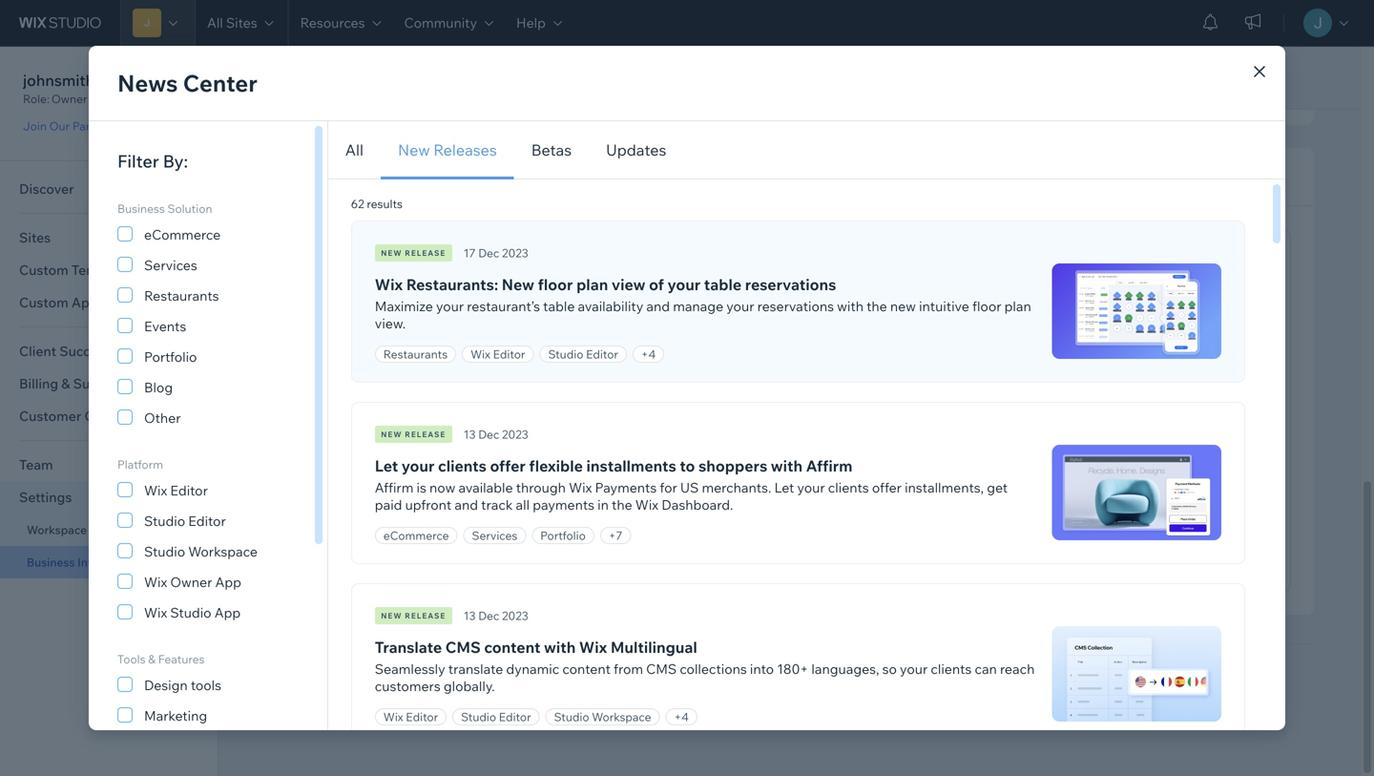 Task type: describe. For each thing, give the bounding box(es) containing it.
&
[[148, 652, 156, 666]]

for inside currency set the currency for your invoices.
[[393, 253, 411, 269]]

and inside wix restaurants: new floor plan view of your table reservations maximize your restaurant's table availability and manage your reservations with the new intuitive floor plan view.
[[647, 298, 670, 315]]

0 horizontal spatial table
[[543, 298, 575, 315]]

format right regional
[[1028, 553, 1064, 567]]

wix inside wix studio app checkbox
[[144, 604, 167, 621]]

1 horizontal spatial restaurants
[[384, 347, 448, 361]]

center
[[183, 69, 258, 97]]

1 vertical spatial affirm
[[375, 479, 414, 496]]

editor down restaurant's
[[493, 347, 525, 361]]

owner inside checkbox
[[170, 574, 212, 590]]

preview
[[1005, 253, 1056, 270]]

Wix Owner App checkbox
[[117, 570, 280, 593]]

studio editor inside option
[[144, 513, 226, 529]]

the inside currency set the currency for your invoices.
[[312, 253, 332, 269]]

appear
[[563, 406, 607, 422]]

editor up 'studio editor' option
[[170, 482, 208, 499]]

customer care tickets link
[[0, 400, 218, 432]]

1 vertical spatial settings
[[89, 523, 135, 537]]

13 dec 2023 for clients
[[464, 427, 529, 442]]

1 vertical spatial floor
[[973, 298, 1002, 315]]

apps
[[71, 294, 105, 311]]

set inside regional format set how dates, numbers and measurements appear on your invoices.
[[287, 406, 309, 422]]

Services checkbox
[[117, 253, 280, 276]]

settings button
[[0, 481, 218, 514]]

tab list containing all
[[328, 121, 1286, 179]]

news center
[[117, 69, 258, 97]]

through
[[516, 479, 566, 496]]

manage
[[673, 298, 724, 315]]

business for business solution
[[117, 201, 165, 216]]

17
[[464, 246, 476, 260]]

business for business info
[[27, 555, 75, 569]]

updates
[[606, 140, 667, 159]]

and up results
[[367, 166, 398, 187]]

eCommerce checkbox
[[117, 222, 280, 245]]

regional format set how dates, numbers and measurements appear on your invoices.
[[287, 385, 713, 422]]

wix restaurants: new floor plan view of your table reservations maximize your restaurant's table availability and manage your reservations with the new intuitive floor plan view.
[[375, 275, 1032, 332]]

regional for regional format preview
[[899, 253, 955, 270]]

globally.
[[444, 678, 495, 695]]

dates,
[[341, 406, 379, 422]]

app for wix studio app
[[215, 604, 241, 621]]

currency for and
[[287, 166, 363, 187]]

wix inside wix owner app checkbox
[[144, 574, 167, 590]]

format for regional format set how dates, numbers and measurements appear on your invoices.
[[350, 385, 395, 403]]

new for let
[[381, 430, 402, 439]]

our
[[49, 119, 70, 133]]

0 vertical spatial sites
[[226, 14, 257, 31]]

regional format
[[287, 448, 387, 464]]

1 horizontal spatial offer
[[872, 479, 902, 496]]

platform
[[117, 457, 163, 472]]

1 horizontal spatial portfolio
[[541, 528, 586, 543]]

multilingual
[[611, 638, 698, 657]]

portfolio inside option
[[144, 348, 197, 365]]

app for wix owner app
[[215, 574, 241, 590]]

j
[[144, 17, 150, 29]]

custom apps link
[[0, 286, 218, 319]]

info
[[77, 555, 98, 569]]

available
[[459, 479, 513, 496]]

tools
[[117, 652, 146, 666]]

view
[[612, 275, 646, 294]]

business solution
[[117, 201, 212, 216]]

restaurants inside restaurants checkbox
[[144, 287, 219, 304]]

collections
[[680, 661, 747, 677]]

dec for new
[[479, 246, 500, 260]]

restaurant's
[[467, 298, 540, 315]]

wix inside translate cms content with wix multilingual seamlessly translate dynamic content from cms collections into 180+ languages, so your clients can reach customers globally.
[[579, 638, 607, 657]]

help button
[[505, 0, 574, 46]]

wix down customers
[[384, 710, 403, 724]]

join our partner program
[[23, 119, 161, 133]]

paid
[[375, 496, 402, 513]]

with inside translate cms content with wix multilingual seamlessly translate dynamic content from cms collections into 180+ languages, so your clients can reach customers globally.
[[544, 638, 576, 657]]

maximize
[[375, 298, 433, 315]]

us
[[681, 479, 699, 496]]

your inside currency set the currency for your invoices.
[[414, 253, 441, 269]]

studio workspace inside studio workspace option
[[144, 543, 258, 560]]

new for wix
[[381, 248, 402, 258]]

editor down customers
[[406, 710, 438, 724]]

payments
[[595, 479, 657, 496]]

program
[[115, 119, 161, 133]]

installments,
[[905, 479, 984, 496]]

1 vertical spatial let
[[775, 479, 795, 496]]

0 vertical spatial reservations
[[745, 275, 837, 294]]

with inside let your clients offer flexible installments to shoppers with affirm affirm is now available through wix payments for us merchants. let your clients offer installments, get paid upfront and track all payments in the wix dashboard.
[[771, 456, 803, 475]]

business info
[[27, 555, 98, 569]]

business info link
[[0, 546, 218, 579]]

1 vertical spatial plan
[[1005, 298, 1032, 315]]

+ 7
[[609, 528, 623, 543]]

$1,234.56
[[899, 463, 960, 480]]

*based on your regional format
[[899, 553, 1064, 567]]

measurements
[[467, 406, 560, 422]]

1 horizontal spatial cms
[[646, 661, 677, 677]]

wix owner app
[[144, 574, 241, 590]]

Other checkbox
[[117, 406, 280, 429]]

availability
[[578, 298, 644, 315]]

workspace inside workspace settings link
[[27, 523, 87, 537]]

customer care tickets
[[19, 408, 162, 424]]

: for numbers
[[957, 393, 960, 410]]

betas
[[531, 140, 572, 159]]

your inside translate cms content with wix multilingual seamlessly translate dynamic content from cms collections into 180+ languages, so your clients can reach customers globally.
[[900, 661, 928, 677]]

team link
[[0, 449, 218, 481]]

your down restaurants:
[[436, 298, 464, 315]]

other
[[144, 410, 181, 426]]

and inside let your clients offer flexible installments to shoppers with affirm affirm is now available through wix payments for us merchants. let your clients offer installments, get paid upfront and track all payments in the wix dashboard.
[[455, 496, 478, 513]]

let your clients offer flexible installments to shoppers with affirm affirm is now available through wix payments for us merchants. let your clients offer installments, get paid upfront and track all payments in the wix dashboard.
[[375, 456, 1008, 513]]

0 vertical spatial content
[[484, 638, 541, 657]]

1 vertical spatial on
[[940, 553, 953, 567]]

0 horizontal spatial plan
[[577, 275, 608, 294]]

new releases
[[398, 140, 497, 159]]

1 horizontal spatial services
[[472, 528, 518, 543]]

wix inside wix restaurants: new floor plan view of your table reservations maximize your restaurant's table availability and manage your reservations with the new intuitive floor plan view.
[[375, 275, 403, 294]]

studio down globally.
[[461, 710, 497, 724]]

events
[[144, 318, 186, 335]]

numbers
[[899, 393, 957, 410]]

2 horizontal spatial studio editor
[[548, 347, 619, 361]]

invoices. inside regional format set how dates, numbers and measurements appear on your invoices.
[[660, 406, 713, 422]]

how
[[312, 406, 338, 422]]

1 horizontal spatial ecommerce
[[384, 528, 449, 543]]

email
[[287, 39, 326, 58]]

Portfolio checkbox
[[117, 345, 280, 368]]

wix down the payments
[[636, 496, 659, 513]]

your up manage
[[668, 275, 701, 294]]

workspace settings link
[[0, 514, 218, 546]]

design
[[144, 677, 188, 694]]

your right manage
[[727, 298, 755, 315]]

regional
[[982, 553, 1026, 567]]

numbers :
[[899, 393, 960, 410]]

1 horizontal spatial affirm
[[806, 456, 853, 475]]

partner
[[72, 119, 112, 133]]

filter by:
[[117, 150, 188, 172]]

wix up regional format set how dates, numbers and measurements appear on your invoices.
[[471, 347, 491, 361]]

wix up payments
[[569, 479, 592, 496]]

+ 4 for multilingual
[[674, 710, 689, 724]]

0 vertical spatial floor
[[538, 275, 573, 294]]

1 vertical spatial content
[[563, 661, 611, 677]]

johnsmith43233
[[23, 71, 140, 90]]

workspace inside studio workspace option
[[188, 543, 258, 560]]

+ 4 for view
[[641, 347, 656, 361]]

your left regional
[[956, 553, 980, 567]]

solution
[[168, 201, 212, 216]]

1 horizontal spatial studio workspace
[[554, 710, 652, 724]]

intuitive
[[919, 298, 970, 315]]

new inside wix restaurants: new floor plan view of your table reservations maximize your restaurant's table availability and manage your reservations with the new intuitive floor plan view.
[[502, 275, 535, 294]]

j button
[[120, 0, 195, 46]]

custom templates
[[19, 262, 137, 278]]

currency for set
[[287, 232, 350, 250]]

services inside option
[[144, 257, 197, 274]]

0 horizontal spatial offer
[[490, 456, 526, 475]]

track
[[481, 496, 513, 513]]

your right merchants.
[[798, 479, 825, 496]]

custom apps
[[19, 294, 105, 311]]

for inside let your clients offer flexible installments to shoppers with affirm affirm is now available through wix payments for us merchants. let your clients offer installments, get paid upfront and track all payments in the wix dashboard.
[[660, 479, 678, 496]]

community
[[404, 14, 477, 31]]

resources
[[300, 14, 365, 31]]

4 for view
[[649, 347, 656, 361]]

merchants.
[[702, 479, 772, 496]]

date : december 19, 2023 at 2:53:33 pm
[[899, 288, 1106, 323]]

0 vertical spatial clients
[[438, 456, 487, 475]]

invoices. inside currency set the currency for your invoices.
[[444, 253, 498, 269]]

new release for translate
[[381, 611, 446, 621]]

new release for wix
[[381, 248, 446, 258]]

design tools
[[144, 677, 222, 694]]

release for your
[[405, 430, 446, 439]]

dynamic
[[506, 661, 560, 677]]

Marketing checkbox
[[117, 704, 222, 727]]



Task type: vqa. For each thing, say whether or not it's contained in the screenshot.
'Communications'
no



Task type: locate. For each thing, give the bounding box(es) containing it.
format up 'dates,'
[[350, 385, 395, 403]]

3 dec from the top
[[478, 609, 500, 623]]

2 new release from the top
[[381, 430, 446, 439]]

sites
[[226, 14, 257, 31], [19, 229, 51, 246]]

new release down numbers
[[381, 430, 446, 439]]

1 vertical spatial workspace
[[188, 543, 258, 560]]

2 13 dec 2023 from the top
[[464, 609, 529, 623]]

1 13 dec 2023 from the top
[[464, 427, 529, 442]]

0 horizontal spatial +
[[609, 528, 616, 543]]

2 13 from the top
[[464, 609, 476, 623]]

workspace up wix owner app checkbox
[[188, 543, 258, 560]]

13 dec 2023 down measurements
[[464, 427, 529, 442]]

custom for custom apps
[[19, 294, 68, 311]]

updates button
[[589, 121, 684, 179]]

ecommerce down solution
[[144, 226, 221, 243]]

currency set the currency for your invoices.
[[287, 232, 498, 269]]

owner inside johnsmith43233 role: owner
[[51, 92, 87, 106]]

2023 inside date : december 19, 2023 at 2:53:33 pm
[[988, 306, 1019, 323]]

reach
[[1000, 661, 1035, 677]]

content left from
[[563, 661, 611, 677]]

format for regional format preview
[[958, 253, 1002, 270]]

tools
[[191, 677, 222, 694]]

table left availability
[[543, 298, 575, 315]]

13 dec 2023 for content
[[464, 609, 529, 623]]

1 vertical spatial cms
[[646, 661, 677, 677]]

by:
[[163, 150, 188, 172]]

in
[[598, 496, 609, 513]]

2 vertical spatial regional
[[287, 448, 342, 464]]

1 vertical spatial studio workspace
[[554, 710, 652, 724]]

app
[[215, 574, 241, 590], [215, 604, 241, 621]]

studio editor down availability
[[548, 347, 619, 361]]

customers
[[375, 678, 441, 695]]

regional for regional format
[[287, 448, 342, 464]]

all
[[516, 496, 530, 513]]

with
[[837, 298, 864, 315], [771, 456, 803, 475], [544, 638, 576, 657]]

2 horizontal spatial workspace
[[592, 710, 652, 724]]

2 set from the top
[[287, 406, 309, 422]]

62 results
[[351, 197, 403, 211]]

0 horizontal spatial restaurants
[[144, 287, 219, 304]]

1 horizontal spatial table
[[704, 275, 742, 294]]

all inside button
[[345, 140, 364, 159]]

1 13 from the top
[[464, 427, 476, 442]]

features
[[158, 652, 205, 666]]

studio inside option
[[144, 513, 185, 529]]

1 new release from the top
[[381, 248, 446, 258]]

all right j button
[[207, 14, 223, 31]]

0 vertical spatial on
[[610, 406, 626, 422]]

wix up the wix studio app
[[144, 574, 167, 590]]

filter
[[117, 150, 159, 172]]

portfolio down payments
[[541, 528, 586, 543]]

dec for content
[[478, 609, 500, 623]]

services down track on the left of page
[[472, 528, 518, 543]]

1 vertical spatial set
[[287, 406, 309, 422]]

2 horizontal spatial with
[[837, 298, 864, 315]]

the left the currency
[[312, 253, 332, 269]]

with right shoppers at the right bottom of page
[[771, 456, 803, 475]]

1 horizontal spatial all
[[345, 140, 364, 159]]

2 vertical spatial release
[[405, 611, 446, 621]]

0 horizontal spatial sites
[[19, 229, 51, 246]]

180+
[[777, 661, 809, 677]]

2023 for wix restaurants: new floor plan view of your table reservations
[[502, 246, 529, 260]]

regional inside regional format set how dates, numbers and measurements appear on your invoices.
[[287, 385, 347, 403]]

new up restaurant's
[[502, 275, 535, 294]]

plan up availability
[[577, 275, 608, 294]]

sites inside sidebar element
[[19, 229, 51, 246]]

invoices.
[[444, 253, 498, 269], [660, 406, 713, 422]]

wix inside the wix editor option
[[144, 482, 167, 499]]

2 release from the top
[[405, 430, 446, 439]]

for
[[393, 253, 411, 269], [660, 479, 678, 496]]

1 horizontal spatial workspace
[[188, 543, 258, 560]]

care
[[84, 408, 114, 424]]

4
[[649, 347, 656, 361], [682, 710, 689, 724]]

wix down platform
[[144, 482, 167, 499]]

app down wix owner app checkbox
[[215, 604, 241, 621]]

currency inside currency set the currency for your invoices.
[[287, 232, 350, 250]]

+ down availability
[[641, 347, 649, 361]]

new releases button
[[381, 121, 514, 179]]

restaurants up the events checkbox
[[144, 287, 219, 304]]

1 horizontal spatial 4
[[682, 710, 689, 724]]

1 vertical spatial currency
[[287, 232, 350, 250]]

all button
[[328, 121, 381, 179]]

currency
[[335, 253, 390, 269]]

your up installments
[[629, 406, 657, 422]]

reservations
[[745, 275, 837, 294], [758, 298, 834, 315]]

new for translate
[[381, 611, 402, 621]]

2 vertical spatial workspace
[[592, 710, 652, 724]]

studio down dynamic
[[554, 710, 590, 724]]

1 vertical spatial offer
[[872, 479, 902, 496]]

custom for custom templates
[[19, 262, 68, 278]]

restaurants
[[144, 287, 219, 304], [384, 347, 448, 361]]

region
[[402, 166, 455, 187]]

0 vertical spatial release
[[405, 248, 446, 258]]

new down numbers
[[381, 430, 402, 439]]

settings down team
[[19, 489, 72, 506]]

1 vertical spatial reservations
[[758, 298, 834, 315]]

Restaurants checkbox
[[117, 284, 280, 306]]

dec down measurements
[[478, 427, 500, 442]]

1 horizontal spatial invoices.
[[660, 406, 713, 422]]

on right *based
[[940, 553, 953, 567]]

let up the paid
[[375, 456, 398, 475]]

2 dec from the top
[[478, 427, 500, 442]]

13 for content
[[464, 609, 476, 623]]

1 vertical spatial +
[[609, 528, 616, 543]]

join our partner program button
[[23, 117, 161, 135]]

Enter your phone number field
[[808, 69, 1285, 101]]

to
[[680, 456, 695, 475]]

2 vertical spatial wix editor
[[384, 710, 438, 724]]

restaurants:
[[406, 275, 499, 294]]

2 vertical spatial with
[[544, 638, 576, 657]]

release for cms
[[405, 611, 446, 621]]

content
[[484, 638, 541, 657], [563, 661, 611, 677]]

your inside regional format set how dates, numbers and measurements appear on your invoices.
[[629, 406, 657, 422]]

2023
[[502, 246, 529, 260], [988, 306, 1019, 323], [502, 427, 529, 442], [502, 609, 529, 623]]

1 vertical spatial services
[[472, 528, 518, 543]]

1 horizontal spatial new
[[502, 275, 535, 294]]

shoppers
[[699, 456, 768, 475]]

Studio Workspace checkbox
[[117, 539, 280, 562]]

1 horizontal spatial plan
[[1005, 298, 1032, 315]]

0 horizontal spatial for
[[393, 253, 411, 269]]

1 vertical spatial ecommerce
[[384, 528, 449, 543]]

2 currency from the top
[[287, 232, 350, 250]]

2023 for translate cms content with wix multilingual
[[502, 609, 529, 623]]

wix studio app
[[144, 604, 241, 621]]

0 vertical spatial services
[[144, 257, 197, 274]]

portfolio
[[144, 348, 197, 365], [541, 528, 586, 543]]

portfolio down the events at top
[[144, 348, 197, 365]]

2 vertical spatial the
[[612, 496, 633, 513]]

clients left can
[[931, 661, 972, 677]]

0 vertical spatial new release
[[381, 248, 446, 258]]

0 horizontal spatial let
[[375, 456, 398, 475]]

workspace settings
[[27, 523, 135, 537]]

release up restaurants:
[[405, 248, 446, 258]]

new up 'currency and region settings'
[[398, 140, 430, 159]]

new release
[[381, 248, 446, 258], [381, 430, 446, 439], [381, 611, 446, 621]]

0 vertical spatial wix editor
[[471, 347, 525, 361]]

1 horizontal spatial business
[[117, 201, 165, 216]]

0 vertical spatial for
[[393, 253, 411, 269]]

0 vertical spatial new
[[381, 248, 402, 258]]

your right so
[[900, 661, 928, 677]]

marketing
[[144, 707, 207, 724]]

ecommerce inside checkbox
[[144, 226, 221, 243]]

phone
[[801, 39, 847, 58]]

ecommerce down upfront on the left of page
[[384, 528, 449, 543]]

2 horizontal spatial clients
[[931, 661, 972, 677]]

13 for clients
[[464, 427, 476, 442]]

17 dec 2023
[[464, 246, 529, 260]]

1 horizontal spatial content
[[563, 661, 611, 677]]

2 vertical spatial studio editor
[[461, 710, 531, 724]]

+ 4 down availability
[[641, 347, 656, 361]]

studio workspace
[[144, 543, 258, 560], [554, 710, 652, 724]]

0 vertical spatial cms
[[446, 638, 481, 657]]

0 horizontal spatial portfolio
[[144, 348, 197, 365]]

all for all sites
[[207, 14, 223, 31]]

13 dec 2023 up translate
[[464, 609, 529, 623]]

set inside currency set the currency for your invoices.
[[287, 253, 309, 269]]

clients up now
[[438, 456, 487, 475]]

for right the currency
[[393, 253, 411, 269]]

floor left at
[[973, 298, 1002, 315]]

wix editor up 'studio editor' option
[[144, 482, 208, 499]]

wix up the "&"
[[144, 604, 167, 621]]

floor up restaurant's
[[538, 275, 573, 294]]

2023 right 17
[[502, 246, 529, 260]]

app up wix studio app checkbox
[[215, 574, 241, 590]]

dashboard.
[[662, 496, 734, 513]]

now
[[430, 479, 456, 496]]

0 vertical spatial + 4
[[641, 347, 656, 361]]

1 vertical spatial all
[[345, 140, 364, 159]]

0 vertical spatial let
[[375, 456, 398, 475]]

Studio Editor checkbox
[[117, 509, 280, 532]]

release up translate
[[405, 611, 446, 621]]

0 vertical spatial offer
[[490, 456, 526, 475]]

1 horizontal spatial clients
[[828, 479, 869, 496]]

new inside button
[[398, 140, 430, 159]]

Wix Editor checkbox
[[117, 478, 280, 501]]

format inside regional format set how dates, numbers and measurements appear on your invoices.
[[350, 385, 395, 403]]

johnsmith43233 role: owner
[[23, 71, 140, 106]]

cms up translate
[[446, 638, 481, 657]]

0 horizontal spatial settings
[[19, 489, 72, 506]]

1 vertical spatial app
[[215, 604, 241, 621]]

dec for clients
[[478, 427, 500, 442]]

tab list
[[328, 121, 1286, 179]]

new
[[381, 248, 402, 258], [381, 430, 402, 439], [381, 611, 402, 621]]

1 dec from the top
[[479, 246, 500, 260]]

0 vertical spatial restaurants
[[144, 287, 219, 304]]

studio up appear
[[548, 347, 584, 361]]

studio workspace down from
[[554, 710, 652, 724]]

new release up restaurants:
[[381, 248, 446, 258]]

clients left $1,234.56
[[828, 479, 869, 496]]

date
[[899, 288, 929, 305]]

dec right 17
[[479, 246, 500, 260]]

1 horizontal spatial with
[[771, 456, 803, 475]]

studio
[[548, 347, 584, 361], [144, 513, 185, 529], [144, 543, 185, 560], [170, 604, 212, 621], [461, 710, 497, 724], [554, 710, 590, 724]]

0 vertical spatial the
[[312, 253, 332, 269]]

team
[[19, 456, 53, 473]]

Wix Studio App checkbox
[[117, 600, 280, 623]]

0 horizontal spatial on
[[610, 406, 626, 422]]

+ for view
[[641, 347, 649, 361]]

studio inside option
[[144, 543, 185, 560]]

2023 for let your clients offer flexible installments to shoppers with affirm
[[502, 427, 529, 442]]

1 horizontal spatial studio editor
[[461, 710, 531, 724]]

+ for multilingual
[[674, 710, 682, 724]]

services up restaurants checkbox
[[144, 257, 197, 274]]

restaurants down the view.
[[384, 347, 448, 361]]

is
[[417, 479, 427, 496]]

: for date
[[929, 288, 932, 305]]

tickets
[[117, 408, 162, 424]]

translate cms content with wix multilingual seamlessly translate dynamic content from cms collections into 180+ languages, so your clients can reach customers globally.
[[375, 638, 1035, 695]]

1 vertical spatial 4
[[682, 710, 689, 724]]

from
[[614, 661, 643, 677]]

the inside wix restaurants: new floor plan view of your table reservations maximize your restaurant's table availability and manage your reservations with the new intuitive floor plan view.
[[867, 298, 888, 315]]

0 horizontal spatial invoices.
[[444, 253, 498, 269]]

1 currency from the top
[[287, 166, 363, 187]]

dec up translate
[[478, 609, 500, 623]]

0 horizontal spatial cms
[[446, 638, 481, 657]]

get
[[987, 479, 1008, 496]]

settings
[[19, 489, 72, 506], [89, 523, 135, 537]]

and right numbers
[[440, 406, 464, 422]]

0 horizontal spatial :
[[929, 288, 932, 305]]

on right appear
[[610, 406, 626, 422]]

studio inside checkbox
[[170, 604, 212, 621]]

role:
[[23, 92, 50, 106]]

0 vertical spatial custom
[[19, 262, 68, 278]]

1 vertical spatial 13 dec 2023
[[464, 609, 529, 623]]

0 horizontal spatial ecommerce
[[144, 226, 221, 243]]

all for all
[[345, 140, 364, 159]]

0 vertical spatial owner
[[51, 92, 87, 106]]

new release for let
[[381, 430, 446, 439]]

pm
[[1085, 306, 1106, 323]]

set left the currency
[[287, 253, 309, 269]]

the down the payments
[[612, 496, 633, 513]]

Design tools checkbox
[[117, 673, 222, 696]]

3 currency from the top
[[287, 295, 345, 311]]

currency and region settings
[[287, 166, 526, 187]]

business inside sidebar element
[[27, 555, 75, 569]]

sites link
[[0, 221, 218, 254]]

: inside date : december 19, 2023 at 2:53:33 pm
[[929, 288, 932, 305]]

13 up translate
[[464, 609, 476, 623]]

0 vertical spatial dec
[[479, 246, 500, 260]]

cms
[[446, 638, 481, 657], [646, 661, 677, 677]]

studio editor up studio workspace option
[[144, 513, 226, 529]]

all sites
[[207, 14, 257, 31]]

cms down multilingual
[[646, 661, 677, 677]]

invoices. up restaurants:
[[444, 253, 498, 269]]

3 new from the top
[[381, 611, 402, 621]]

blog
[[144, 379, 173, 396]]

discover
[[19, 180, 74, 197]]

2 custom from the top
[[19, 294, 68, 311]]

wix editor down customers
[[384, 710, 438, 724]]

1 vertical spatial regional
[[287, 385, 347, 403]]

:
[[929, 288, 932, 305], [957, 393, 960, 410]]

currency down the currency
[[287, 295, 345, 311]]

editor up studio workspace option
[[188, 513, 226, 529]]

wix
[[375, 275, 403, 294], [471, 347, 491, 361], [569, 479, 592, 496], [144, 482, 167, 499], [636, 496, 659, 513], [144, 574, 167, 590], [144, 604, 167, 621], [579, 638, 607, 657], [384, 710, 403, 724]]

0 vertical spatial all
[[207, 14, 223, 31]]

new release up translate
[[381, 611, 446, 621]]

1 custom from the top
[[19, 262, 68, 278]]

Blog checkbox
[[117, 375, 280, 398]]

1 vertical spatial the
[[867, 298, 888, 315]]

business up sites link
[[117, 201, 165, 216]]

0 vertical spatial 4
[[649, 347, 656, 361]]

0 vertical spatial with
[[837, 298, 864, 315]]

1 horizontal spatial + 4
[[674, 710, 689, 724]]

discover link
[[0, 173, 218, 205]]

owner up the wix studio app
[[170, 574, 212, 590]]

4 for multilingual
[[682, 710, 689, 724]]

wix editor inside option
[[144, 482, 208, 499]]

with inside wix restaurants: new floor plan view of your table reservations maximize your restaurant's table availability and manage your reservations with the new intuitive floor plan view.
[[837, 298, 864, 315]]

payments
[[533, 496, 595, 513]]

Events checkbox
[[117, 314, 280, 337]]

2 vertical spatial +
[[674, 710, 682, 724]]

3 release from the top
[[405, 611, 446, 621]]

regional for regional format set how dates, numbers and measurements appear on your invoices.
[[287, 385, 347, 403]]

into
[[750, 661, 774, 677]]

custom templates link
[[0, 254, 218, 286]]

1 vertical spatial clients
[[828, 479, 869, 496]]

view.
[[375, 315, 406, 332]]

0 vertical spatial +
[[641, 347, 649, 361]]

+ down in
[[609, 528, 616, 543]]

sites down discover
[[19, 229, 51, 246]]

new
[[891, 298, 916, 315]]

the inside let your clients offer flexible installments to shoppers with affirm affirm is now available through wix payments for us merchants. let your clients offer installments, get paid upfront and track all payments in the wix dashboard.
[[612, 496, 633, 513]]

0 horizontal spatial wix editor
[[144, 482, 208, 499]]

1 new from the top
[[381, 248, 402, 258]]

of
[[649, 275, 664, 294]]

plan
[[577, 275, 608, 294], [1005, 298, 1032, 315]]

2023 down measurements
[[502, 427, 529, 442]]

3 new release from the top
[[381, 611, 446, 621]]

format down 'dates,'
[[345, 448, 387, 464]]

settings inside popup button
[[19, 489, 72, 506]]

wix editor
[[471, 347, 525, 361], [144, 482, 208, 499], [384, 710, 438, 724]]

2 horizontal spatial wix editor
[[471, 347, 525, 361]]

owner down johnsmith43233
[[51, 92, 87, 106]]

release down numbers
[[405, 430, 446, 439]]

1 release from the top
[[405, 248, 446, 258]]

and inside regional format set how dates, numbers and measurements appear on your invoices.
[[440, 406, 464, 422]]

sidebar element
[[0, 46, 219, 776]]

1 vertical spatial new release
[[381, 430, 446, 439]]

with up dynamic
[[544, 638, 576, 657]]

and down 'of'
[[647, 298, 670, 315]]

0 vertical spatial settings
[[19, 489, 72, 506]]

on inside regional format set how dates, numbers and measurements appear on your invoices.
[[610, 406, 626, 422]]

studio editor down globally.
[[461, 710, 531, 724]]

your up is at the left
[[402, 456, 435, 475]]

1 vertical spatial invoices.
[[660, 406, 713, 422]]

wix left multilingual
[[579, 638, 607, 657]]

1 vertical spatial 13
[[464, 609, 476, 623]]

sites up center
[[226, 14, 257, 31]]

1 vertical spatial with
[[771, 456, 803, 475]]

+ for installments
[[609, 528, 616, 543]]

1 vertical spatial portfolio
[[541, 528, 586, 543]]

1 horizontal spatial +
[[641, 347, 649, 361]]

0 vertical spatial workspace
[[27, 523, 87, 537]]

so
[[883, 661, 897, 677]]

format up date : december 19, 2023 at 2:53:33 pm
[[958, 253, 1002, 270]]

editor down dynamic
[[499, 710, 531, 724]]

0 horizontal spatial workspace
[[27, 523, 87, 537]]

wix editor down restaurant's
[[471, 347, 525, 361]]

0 vertical spatial invoices.
[[444, 253, 498, 269]]

1 set from the top
[[287, 253, 309, 269]]

content up dynamic
[[484, 638, 541, 657]]

offer left installments,
[[872, 479, 902, 496]]

news
[[117, 69, 178, 97]]

and down the available
[[455, 496, 478, 513]]

0 vertical spatial app
[[215, 574, 241, 590]]

release for restaurants:
[[405, 248, 446, 258]]

None field
[[294, 318, 750, 351], [294, 472, 750, 504], [294, 318, 750, 351], [294, 472, 750, 504]]

table up manage
[[704, 275, 742, 294]]

2 new from the top
[[381, 430, 402, 439]]

with left new at the right
[[837, 298, 864, 315]]

translate
[[449, 661, 503, 677]]

set left how
[[287, 406, 309, 422]]

1 vertical spatial sites
[[19, 229, 51, 246]]

business left info
[[27, 555, 75, 569]]

1 horizontal spatial for
[[660, 479, 678, 496]]

wix up maximize
[[375, 275, 403, 294]]

clients inside translate cms content with wix multilingual seamlessly translate dynamic content from cms collections into 180+ languages, so your clients can reach customers globally.
[[931, 661, 972, 677]]

tools & features
[[117, 652, 205, 666]]

let right merchants.
[[775, 479, 795, 496]]

custom left apps
[[19, 294, 68, 311]]

0 vertical spatial :
[[929, 288, 932, 305]]

format for regional format
[[345, 448, 387, 464]]

2023 left at
[[988, 306, 1019, 323]]

1 horizontal spatial wix editor
[[384, 710, 438, 724]]

owner
[[51, 92, 87, 106], [170, 574, 212, 590]]

editor down availability
[[586, 347, 619, 361]]

flexible
[[529, 456, 583, 475]]



